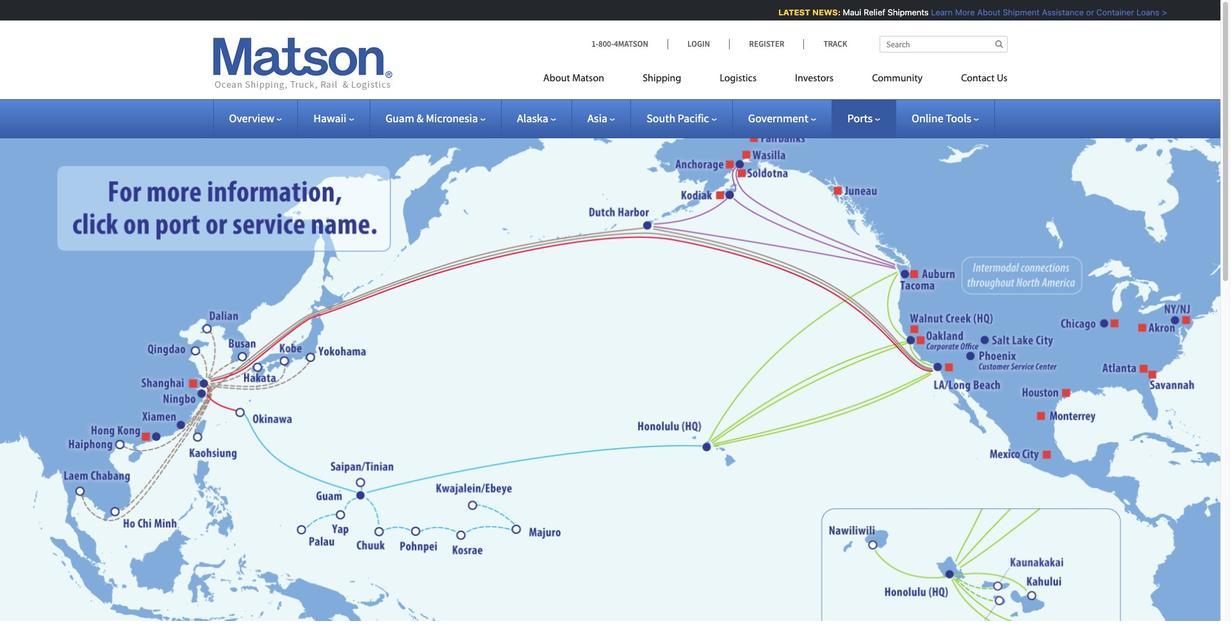 Task type: vqa. For each thing, say whether or not it's contained in the screenshot.
the top also
no



Task type: locate. For each thing, give the bounding box(es) containing it.
learn
[[930, 7, 951, 17]]

dutch hurbor image
[[642, 218, 655, 231]]

south
[[647, 111, 676, 126]]

ports
[[848, 111, 873, 126]]

guam & micronesia link
[[386, 111, 486, 126]]

online tools link
[[912, 111, 980, 126]]

pohnpei image
[[411, 523, 424, 536]]

1 vertical spatial honolulu image
[[945, 567, 958, 580]]

4matson
[[614, 38, 649, 49]]

assistance
[[1041, 7, 1083, 17]]

contact us
[[962, 74, 1008, 84]]

us
[[997, 74, 1008, 84]]

saipan tinian rota image
[[359, 478, 371, 491]]

xiamen image
[[179, 415, 191, 428]]

logistics
[[720, 74, 757, 84]]

laem chabang image
[[73, 485, 86, 498]]

1 horizontal spatial honolulu image
[[945, 567, 958, 580]]

about inside top menu navigation
[[544, 74, 570, 84]]

800-
[[599, 38, 614, 49]]

oakland image
[[905, 333, 918, 346]]

shipping link
[[624, 67, 701, 94]]

kodiak image
[[725, 189, 737, 202]]

None search field
[[880, 36, 1008, 53]]

0 horizontal spatial honolulu image
[[702, 441, 714, 454]]

login link
[[668, 38, 730, 49]]

about left matson
[[544, 74, 570, 84]]

shipment
[[1001, 7, 1038, 17]]

chuuk image
[[373, 524, 385, 537]]

busan image
[[238, 350, 251, 363]]

1-
[[592, 38, 599, 49]]

hong kong image
[[153, 431, 165, 443]]

ports link
[[848, 111, 881, 126]]

overview
[[229, 111, 275, 126]]

about
[[976, 7, 999, 17], [544, 74, 570, 84]]

nawiliwili image
[[866, 540, 878, 552]]

kahului image
[[1027, 589, 1039, 601]]

honolulu image
[[702, 441, 714, 454], [945, 567, 958, 580]]

investors link
[[776, 67, 853, 94]]

asia
[[588, 111, 608, 126]]

track link
[[804, 38, 848, 49]]

government
[[749, 111, 809, 126]]

kaohsiung image
[[191, 428, 203, 440]]

latest
[[777, 7, 809, 17]]

0 vertical spatial about
[[976, 7, 999, 17]]

ningbo image
[[200, 389, 212, 401]]

majuro image
[[513, 522, 526, 535]]

latest news: maui relief shipments learn more about shipment assistance or container loans >
[[777, 7, 1166, 17]]

0 vertical spatial honolulu image
[[702, 441, 714, 454]]

community link
[[853, 67, 942, 94]]

south pacific link
[[647, 111, 717, 126]]

contact
[[962, 74, 995, 84]]

asia link
[[588, 111, 616, 126]]

1 vertical spatial about
[[544, 74, 570, 84]]

qingdao image
[[188, 345, 201, 358]]

about matson
[[544, 74, 605, 84]]

0 horizontal spatial about
[[544, 74, 570, 84]]

about right more
[[976, 7, 999, 17]]

la image
[[930, 359, 943, 372]]



Task type: describe. For each thing, give the bounding box(es) containing it.
tacoma image
[[901, 268, 914, 281]]

hawaii link
[[314, 111, 354, 126]]

&
[[417, 111, 424, 126]]

about matson link
[[544, 67, 624, 94]]

>
[[1161, 7, 1166, 17]]

online
[[912, 111, 944, 126]]

more
[[954, 7, 973, 17]]

top menu navigation
[[544, 67, 1008, 94]]

login
[[688, 38, 710, 49]]

relief
[[862, 7, 884, 17]]

matson
[[573, 74, 605, 84]]

register link
[[730, 38, 804, 49]]

micronesia
[[426, 111, 478, 126]]

yap image
[[334, 506, 347, 519]]

hawaii
[[314, 111, 347, 126]]

pacific
[[678, 111, 710, 126]]

contact us link
[[942, 67, 1008, 94]]

learn more about shipment assistance or container loans > link
[[930, 7, 1166, 17]]

track
[[824, 38, 848, 49]]

alaska link
[[517, 111, 556, 126]]

overview link
[[229, 111, 282, 126]]

logistics link
[[701, 67, 776, 94]]

Search search field
[[880, 36, 1008, 53]]

dalian image
[[202, 322, 215, 335]]

blue matson logo with ocean, shipping, truck, rail and logistics written beneath it. image
[[213, 38, 393, 90]]

government link
[[749, 111, 817, 126]]

ho chi minh image
[[109, 505, 121, 518]]

1-800-4matson link
[[592, 38, 668, 49]]

tools
[[946, 111, 972, 126]]

shipments
[[886, 7, 927, 17]]

online tools
[[912, 111, 972, 126]]

kobe image
[[278, 356, 291, 368]]

maui
[[841, 7, 860, 17]]

register
[[750, 38, 785, 49]]

okinawa image
[[233, 405, 246, 418]]

community
[[873, 74, 923, 84]]

yokohama image
[[305, 351, 318, 364]]

phoenix image
[[965, 351, 978, 363]]

palau image
[[296, 522, 309, 535]]

anchorage image
[[735, 157, 748, 169]]

guam
[[386, 111, 415, 126]]

matson_routemap.jpg image
[[0, 111, 1221, 622]]

south pacific
[[647, 111, 710, 126]]

kwajelein image
[[469, 498, 482, 510]]

kosrae image
[[457, 529, 469, 541]]

shanghai image
[[200, 377, 212, 389]]

or
[[1085, 7, 1093, 17]]

1 horizontal spatial about
[[976, 7, 999, 17]]

news:
[[811, 7, 839, 17]]

guam image
[[359, 489, 371, 502]]

hakata image
[[251, 356, 264, 368]]

alaska
[[517, 111, 549, 126]]

container
[[1095, 7, 1133, 17]]

loans
[[1135, 7, 1158, 17]]

investors
[[796, 74, 834, 84]]

1-800-4matson
[[592, 38, 649, 49]]

shipping
[[643, 74, 682, 84]]

guam & micronesia
[[386, 111, 478, 126]]

search image
[[996, 40, 1004, 48]]



